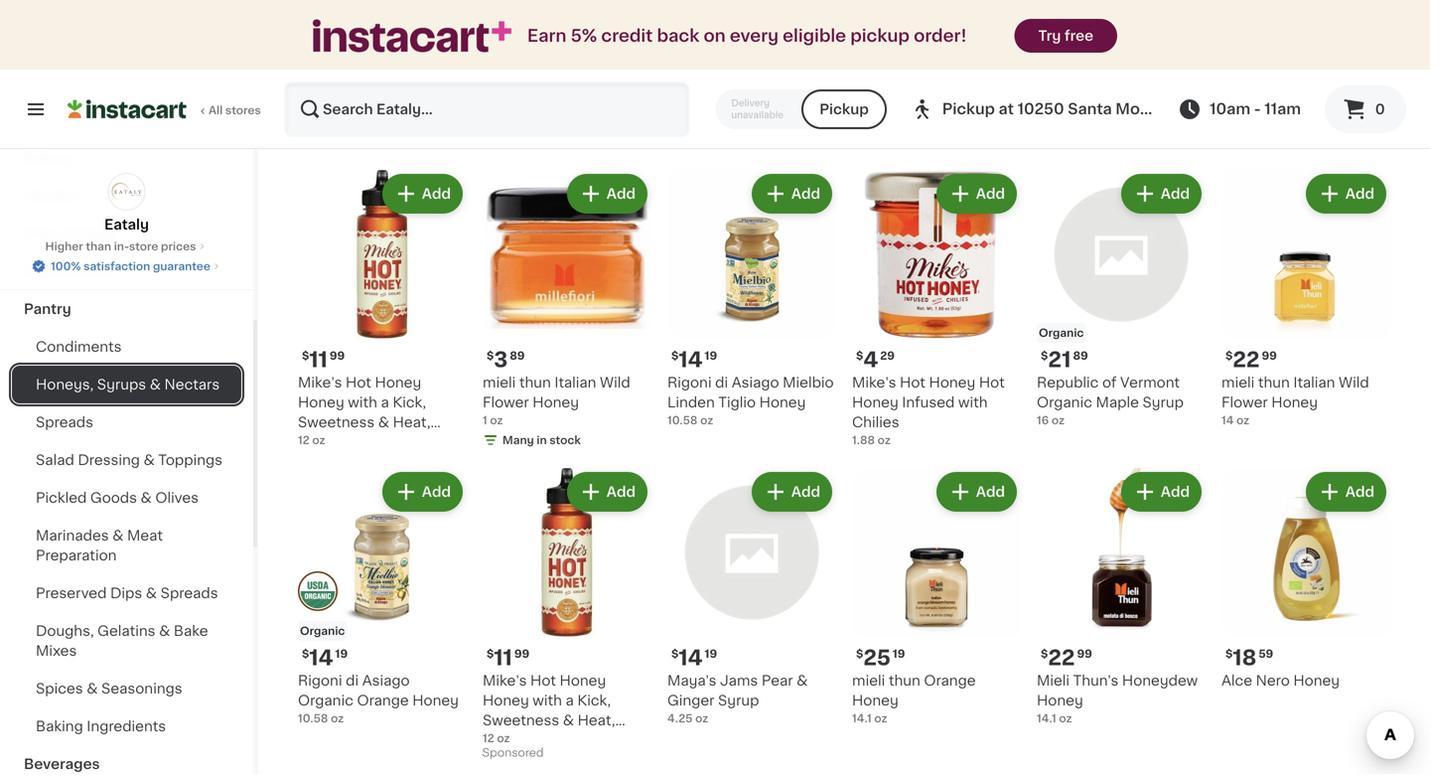 Task type: locate. For each thing, give the bounding box(es) containing it.
1 horizontal spatial asiago
[[732, 376, 780, 389]]

$ 14 19 down item badge image
[[302, 647, 348, 668]]

spreads up bake
[[161, 586, 218, 600]]

29
[[881, 350, 895, 361]]

thun inside mieli thun italian wild flower honey 14 oz
[[1259, 376, 1290, 389]]

pickup inside button
[[820, 102, 869, 116]]

syrup inside republic of vermont organic maple syrup 16 oz
[[1143, 395, 1184, 409]]

prices
[[161, 241, 196, 252]]

eataly link
[[104, 173, 149, 234]]

1 horizontal spatial $ 11 99
[[487, 647, 530, 668]]

1 horizontal spatial di
[[716, 376, 728, 389]]

mieli right "vermont"
[[1222, 376, 1255, 389]]

1 horizontal spatial 22
[[1233, 349, 1260, 370]]

1 horizontal spatial 89
[[1074, 350, 1089, 361]]

asiago for honey
[[362, 674, 410, 688]]

2 wild from the left
[[1339, 376, 1370, 389]]

$ inside $ 18 59
[[1226, 648, 1233, 659]]

1 horizontal spatial sweetness
[[483, 713, 560, 727]]

thun for 22
[[1259, 376, 1290, 389]]

0 horizontal spatial kick,
[[393, 395, 426, 409]]

rice
[[82, 264, 114, 278]]

honey
[[375, 376, 422, 389], [930, 376, 976, 389], [298, 395, 345, 409], [533, 395, 579, 409], [760, 395, 806, 409], [853, 395, 899, 409], [1272, 395, 1319, 409], [560, 674, 606, 688], [1294, 674, 1340, 688], [413, 694, 459, 707], [483, 694, 529, 707], [853, 694, 899, 707], [1037, 694, 1084, 707]]

Search field
[[286, 83, 688, 135]]

spices
[[36, 682, 83, 696]]

spreads inside preserved dips & spreads link
[[161, 586, 218, 600]]

item badge image
[[298, 571, 338, 611]]

22 up mieli
[[1049, 647, 1076, 668]]

$ 22 99 up mieli thun italian wild flower honey 14 oz
[[1226, 349, 1278, 370]]

wild inside mieli thun italian wild flower honey 1 oz
[[600, 376, 631, 389]]

2 horizontal spatial mike's
[[853, 376, 897, 389]]

at
[[999, 102, 1014, 116]]

mieli inside mieli thun italian wild flower honey 1 oz
[[483, 376, 516, 389]]

1 vertical spatial 11
[[494, 647, 513, 668]]

mieli thun orange honey 14.1 oz
[[853, 674, 976, 724]]

flower for mieli thun italian wild flower honey 14 oz
[[1222, 395, 1269, 409]]

honey inside rigoni di asiago mielbio linden tiglio honey 10.58 oz
[[760, 395, 806, 409]]

0 horizontal spatial flower
[[483, 395, 529, 409]]

100% satisfaction guarantee
[[51, 261, 211, 272]]

1 vertical spatial asiago
[[362, 674, 410, 688]]

1 14.1 from the left
[[853, 713, 872, 724]]

89 inside $ 21 89
[[1074, 350, 1089, 361]]

0 horizontal spatial spreads
[[36, 415, 93, 429]]

22 for mieli
[[1233, 349, 1260, 370]]

rigoni for rigoni di asiago mielbio linden tiglio honey
[[668, 376, 712, 389]]

mixes
[[36, 644, 77, 658]]

organic
[[1039, 327, 1084, 338], [1037, 395, 1093, 409], [300, 625, 345, 636], [298, 694, 354, 707]]

0 horizontal spatial di
[[346, 674, 359, 688]]

$ inside $ 25 19
[[856, 648, 864, 659]]

0 horizontal spatial pickup
[[820, 102, 869, 116]]

1 horizontal spatial 10.58
[[668, 415, 698, 426]]

89 right 21
[[1074, 350, 1089, 361]]

pickup left at
[[943, 102, 995, 116]]

instacart plus icon image
[[313, 19, 512, 52]]

19 for 14.1
[[893, 648, 906, 659]]

mike's hot honey hot honey infused with chilies 1.88 oz
[[853, 376, 1005, 446]]

heat, left 1 at bottom
[[393, 415, 431, 429]]

mieli for 22
[[1222, 376, 1255, 389]]

14.1 inside mieli thun orange honey 14.1 oz
[[853, 713, 872, 724]]

vermont
[[1121, 376, 1181, 389]]

condiments link
[[12, 328, 241, 366]]

2 horizontal spatial mieli
[[1222, 376, 1255, 389]]

honeys,
[[36, 378, 94, 391]]

product group
[[298, 170, 467, 449], [483, 170, 652, 452], [668, 170, 837, 428], [853, 170, 1021, 448], [1037, 170, 1206, 428], [1222, 170, 1391, 428], [298, 468, 467, 726], [483, 468, 652, 764], [668, 468, 837, 726], [853, 468, 1021, 726], [1037, 468, 1206, 726], [1222, 468, 1391, 691]]

89 right 3
[[510, 350, 525, 361]]

0 horizontal spatial mike's hot honey honey with a kick, sweetness & heat, gluten-free & paleo
[[298, 376, 439, 449]]

19 up rigoni di asiago organic orange honey 10.58 oz
[[335, 648, 348, 659]]

oz inside republic of vermont organic maple syrup 16 oz
[[1052, 415, 1065, 426]]

di for orange
[[346, 674, 359, 688]]

with inside mike's hot honey hot honey infused with chilies 1.88 oz
[[959, 395, 988, 409]]

1 vertical spatial $ 11 99
[[487, 647, 530, 668]]

pear
[[762, 674, 793, 688]]

19 up linden
[[705, 350, 718, 361]]

0 vertical spatial di
[[716, 376, 728, 389]]

in
[[537, 435, 547, 446]]

$ 14 19 up linden
[[672, 349, 718, 370]]

eggs
[[81, 227, 117, 240]]

meat
[[127, 529, 163, 543]]

preserved
[[36, 586, 107, 600]]

syrup down jams at the bottom of page
[[718, 694, 760, 707]]

14.1 down 25
[[853, 713, 872, 724]]

0 horizontal spatial mieli
[[483, 376, 516, 389]]

1 vertical spatial heat,
[[578, 713, 616, 727]]

1 vertical spatial 22
[[1049, 647, 1076, 668]]

1 vertical spatial kick,
[[578, 694, 611, 707]]

0 vertical spatial orange
[[924, 674, 976, 688]]

honey inside mieli thun italian wild flower honey 14 oz
[[1272, 395, 1319, 409]]

1 vertical spatial orange
[[357, 694, 409, 707]]

di inside rigoni di asiago mielbio linden tiglio honey 10.58 oz
[[716, 376, 728, 389]]

1 vertical spatial a
[[566, 694, 574, 707]]

product group containing 21
[[1037, 170, 1206, 428]]

1 vertical spatial 12 oz
[[483, 733, 510, 744]]

0 horizontal spatial 22
[[1049, 647, 1076, 668]]

$ 14 19 for rigoni di asiago organic orange honey
[[302, 647, 348, 668]]

service type group
[[716, 89, 887, 129]]

0 horizontal spatial gluten-
[[298, 435, 351, 449]]

0 horizontal spatial wild
[[600, 376, 631, 389]]

thun for 25
[[889, 674, 921, 688]]

seasonings
[[101, 682, 182, 696]]

rigoni
[[668, 376, 712, 389], [298, 674, 342, 688]]

dairy
[[24, 227, 62, 240]]

pickled
[[36, 491, 87, 505]]

1 horizontal spatial orange
[[924, 674, 976, 688]]

0 vertical spatial syrup
[[1143, 395, 1184, 409]]

0 horizontal spatial 12
[[298, 435, 310, 446]]

$ inside $ 4 29
[[856, 350, 864, 361]]

pickup inside popup button
[[943, 102, 995, 116]]

1 flower from the left
[[483, 395, 529, 409]]

0 horizontal spatial 11
[[309, 349, 328, 370]]

1 horizontal spatial rigoni
[[668, 376, 712, 389]]

product group containing 4
[[853, 170, 1021, 448]]

0 horizontal spatial $ 22 99
[[1041, 647, 1093, 668]]

gluten-
[[298, 435, 351, 449], [483, 733, 536, 747]]

italian inside mieli thun italian wild flower honey 1 oz
[[555, 376, 597, 389]]

0 vertical spatial asiago
[[732, 376, 780, 389]]

0 horizontal spatial orange
[[357, 694, 409, 707]]

22 up mieli thun italian wild flower honey 14 oz
[[1233, 349, 1260, 370]]

pickup at 10250 santa monica blvd.
[[943, 102, 1215, 116]]

21
[[1049, 349, 1072, 370]]

credit
[[602, 27, 653, 44]]

0 horizontal spatial $ 11 99
[[302, 349, 345, 370]]

pickup for pickup at 10250 santa monica blvd.
[[943, 102, 995, 116]]

di inside rigoni di asiago organic orange honey 10.58 oz
[[346, 674, 359, 688]]

89 inside $ 3 89
[[510, 350, 525, 361]]

$ 4 29
[[856, 349, 895, 370]]

2 flower from the left
[[1222, 395, 1269, 409]]

14 for maya's jams pear & ginger syrup
[[679, 647, 703, 668]]

spreads down honeys,
[[36, 415, 93, 429]]

0 vertical spatial 10.58
[[668, 415, 698, 426]]

wild inside mieli thun italian wild flower honey 14 oz
[[1339, 376, 1370, 389]]

asiago
[[732, 376, 780, 389], [362, 674, 410, 688]]

1 horizontal spatial heat,
[[578, 713, 616, 727]]

2 horizontal spatial thun
[[1259, 376, 1290, 389]]

1 89 from the left
[[510, 350, 525, 361]]

honeys, syrups & nectars
[[36, 378, 220, 391]]

baking ingredients link
[[12, 707, 241, 745]]

14 for rigoni di asiago mielbio linden tiglio honey
[[679, 349, 703, 370]]

1 horizontal spatial kick,
[[578, 694, 611, 707]]

flower inside mieli thun italian wild flower honey 1 oz
[[483, 395, 529, 409]]

mieli
[[1037, 674, 1070, 688]]

rigoni inside rigoni di asiago mielbio linden tiglio honey 10.58 oz
[[668, 376, 712, 389]]

89 for 21
[[1074, 350, 1089, 361]]

pasta & rice
[[24, 264, 114, 278]]

1 italian from the left
[[555, 376, 597, 389]]

asiago inside rigoni di asiago organic orange honey 10.58 oz
[[362, 674, 410, 688]]

10.58
[[668, 415, 698, 426], [298, 713, 328, 724]]

None search field
[[284, 81, 690, 137]]

1 horizontal spatial flower
[[1222, 395, 1269, 409]]

organic inside rigoni di asiago organic orange honey 10.58 oz
[[298, 694, 354, 707]]

2 italian from the left
[[1294, 376, 1336, 389]]

0 vertical spatial 12 oz
[[298, 435, 325, 446]]

0 horizontal spatial 10.58
[[298, 713, 328, 724]]

rigoni inside rigoni di asiago organic orange honey 10.58 oz
[[298, 674, 342, 688]]

$ 22 99 up mieli
[[1041, 647, 1093, 668]]

hot
[[346, 376, 372, 389], [900, 376, 926, 389], [980, 376, 1005, 389], [531, 674, 556, 688]]

10.58 inside rigoni di asiago organic orange honey 10.58 oz
[[298, 713, 328, 724]]

0 horizontal spatial thun
[[519, 376, 551, 389]]

1 vertical spatial 10.58
[[298, 713, 328, 724]]

syrup down "vermont"
[[1143, 395, 1184, 409]]

republic
[[1037, 376, 1099, 389]]

asiago inside rigoni di asiago mielbio linden tiglio honey 10.58 oz
[[732, 376, 780, 389]]

stock
[[550, 435, 581, 446]]

0 horizontal spatial 89
[[510, 350, 525, 361]]

2 89 from the left
[[1074, 350, 1089, 361]]

14.1 inside mieli thun's honeydew honey 14.1 oz
[[1037, 713, 1057, 724]]

0 horizontal spatial with
[[348, 395, 378, 409]]

oz
[[490, 415, 503, 426], [701, 415, 714, 426], [1052, 415, 1065, 426], [1237, 415, 1250, 426], [312, 435, 325, 446], [878, 435, 891, 446], [331, 713, 344, 724], [696, 713, 709, 724], [875, 713, 888, 724], [1060, 713, 1073, 724], [497, 733, 510, 744]]

$ 22 99 for mieli
[[1226, 349, 1278, 370]]

marinades & meat preparation link
[[12, 517, 241, 574]]

free
[[1065, 29, 1094, 43]]

try free
[[1039, 29, 1094, 43]]

salad dressing & toppings
[[36, 453, 223, 467]]

instacart logo image
[[68, 97, 187, 121]]

$ 14 19 for maya's jams pear & ginger syrup
[[672, 647, 718, 668]]

mielbio
[[783, 376, 834, 389]]

rigoni up linden
[[668, 376, 712, 389]]

1 horizontal spatial syrup
[[1143, 395, 1184, 409]]

toppings
[[158, 453, 223, 467]]

orange inside mieli thun orange honey 14.1 oz
[[924, 674, 976, 688]]

0 horizontal spatial sweetness
[[298, 415, 375, 429]]

19 inside $ 25 19
[[893, 648, 906, 659]]

0 horizontal spatial 12 oz
[[298, 435, 325, 446]]

honey inside mieli thun italian wild flower honey 1 oz
[[533, 395, 579, 409]]

chilies
[[853, 415, 900, 429]]

1 horizontal spatial gluten-
[[483, 733, 536, 747]]

0 button
[[1325, 85, 1407, 133]]

oz inside mieli thun italian wild flower honey 1 oz
[[490, 415, 503, 426]]

1 horizontal spatial italian
[[1294, 376, 1336, 389]]

16
[[1037, 415, 1049, 426]]

thun inside mieli thun italian wild flower honey 1 oz
[[519, 376, 551, 389]]

0 vertical spatial 11
[[309, 349, 328, 370]]

1 horizontal spatial mike's hot honey honey with a kick, sweetness & heat, gluten-free & paleo
[[483, 674, 624, 747]]

mike's
[[298, 376, 342, 389], [853, 376, 897, 389], [483, 674, 527, 688]]

1 horizontal spatial 12
[[483, 733, 495, 744]]

satisfaction
[[84, 261, 150, 272]]

19 right 25
[[893, 648, 906, 659]]

flower inside mieli thun italian wild flower honey 14 oz
[[1222, 395, 1269, 409]]

heat, left 4.25
[[578, 713, 616, 727]]

rigoni down item badge image
[[298, 674, 342, 688]]

mieli down 25
[[853, 674, 886, 688]]

14.1 for 25
[[853, 713, 872, 724]]

syrups
[[97, 378, 146, 391]]

honey inside mieli thun orange honey 14.1 oz
[[853, 694, 899, 707]]

spreads link
[[12, 403, 241, 441]]

12
[[298, 435, 310, 446], [483, 733, 495, 744]]

1 horizontal spatial free
[[536, 733, 567, 747]]

orange inside rigoni di asiago organic orange honey 10.58 oz
[[357, 694, 409, 707]]

higher
[[45, 241, 83, 252]]

spreads inside spreads link
[[36, 415, 93, 429]]

1 wild from the left
[[600, 376, 631, 389]]

pickup for pickup
[[820, 102, 869, 116]]

mieli inside mieli thun orange honey 14.1 oz
[[853, 674, 886, 688]]

pickup
[[851, 27, 910, 44]]

baking ingredients
[[36, 719, 166, 733]]

pickup down eligible
[[820, 102, 869, 116]]

2 horizontal spatial with
[[959, 395, 988, 409]]

with
[[348, 395, 378, 409], [959, 395, 988, 409], [533, 694, 562, 707]]

1 horizontal spatial mieli
[[853, 674, 886, 688]]

1 vertical spatial syrup
[[718, 694, 760, 707]]

0 horizontal spatial syrup
[[718, 694, 760, 707]]

pickled goods & olives
[[36, 491, 199, 505]]

$ 21 89
[[1041, 349, 1089, 370]]

italian inside mieli thun italian wild flower honey 14 oz
[[1294, 376, 1336, 389]]

$ 14 19 up the maya's
[[672, 647, 718, 668]]

doughs, gelatins & bake mixes link
[[12, 612, 241, 670]]

0 vertical spatial spreads
[[36, 415, 93, 429]]

wild
[[600, 376, 631, 389], [1339, 376, 1370, 389]]

nero
[[1257, 674, 1290, 688]]

1 horizontal spatial $ 22 99
[[1226, 349, 1278, 370]]

0 horizontal spatial 14.1
[[853, 713, 872, 724]]

$
[[302, 350, 309, 361], [487, 350, 494, 361], [672, 350, 679, 361], [856, 350, 864, 361], [1041, 350, 1049, 361], [1226, 350, 1233, 361], [302, 648, 309, 659], [487, 648, 494, 659], [672, 648, 679, 659], [856, 648, 864, 659], [1041, 648, 1049, 659], [1226, 648, 1233, 659]]

oz inside mieli thun italian wild flower honey 14 oz
[[1237, 415, 1250, 426]]

$ 14 19 for rigoni di asiago mielbio linden tiglio honey
[[672, 349, 718, 370]]

&
[[66, 227, 77, 240], [67, 264, 79, 278], [150, 378, 161, 391], [378, 415, 389, 429], [386, 435, 397, 449], [144, 453, 155, 467], [141, 491, 152, 505], [112, 529, 124, 543], [146, 586, 157, 600], [159, 624, 170, 638], [797, 674, 808, 688], [87, 682, 98, 696], [563, 713, 574, 727], [570, 733, 582, 747]]

0 horizontal spatial asiago
[[362, 674, 410, 688]]

pickup at 10250 santa monica blvd. button
[[911, 81, 1215, 137]]

all stores
[[209, 105, 261, 116]]

free
[[351, 435, 382, 449], [536, 733, 567, 747]]

0 vertical spatial free
[[351, 435, 382, 449]]

rigoni for rigoni di asiago organic orange honey
[[298, 674, 342, 688]]

19 up the maya's
[[705, 648, 718, 659]]

wild for mieli thun italian wild flower honey 1 oz
[[600, 376, 631, 389]]

2 14.1 from the left
[[1037, 713, 1057, 724]]

ginger
[[668, 694, 715, 707]]

& inside doughs, gelatins & bake mixes
[[159, 624, 170, 638]]

14.1 down mieli
[[1037, 713, 1057, 724]]

1 vertical spatial di
[[346, 674, 359, 688]]

1 horizontal spatial wild
[[1339, 376, 1370, 389]]

paleo
[[400, 435, 439, 449], [585, 733, 624, 747]]

stores
[[225, 105, 261, 116]]

0 vertical spatial 22
[[1233, 349, 1260, 370]]

gelatins
[[98, 624, 156, 638]]

0 vertical spatial $ 22 99
[[1226, 349, 1278, 370]]

thun inside mieli thun orange honey 14.1 oz
[[889, 674, 921, 688]]

14 for rigoni di asiago organic orange honey
[[309, 647, 333, 668]]

mieli down 3
[[483, 376, 516, 389]]

99
[[330, 350, 345, 361], [1262, 350, 1278, 361], [515, 648, 530, 659], [1078, 648, 1093, 659]]

italian
[[555, 376, 597, 389], [1294, 376, 1336, 389]]

0 vertical spatial kick,
[[393, 395, 426, 409]]

0 horizontal spatial paleo
[[400, 435, 439, 449]]

1 vertical spatial rigoni
[[298, 674, 342, 688]]

organic inside republic of vermont organic maple syrup 16 oz
[[1037, 395, 1093, 409]]

mieli inside mieli thun italian wild flower honey 14 oz
[[1222, 376, 1255, 389]]

1 horizontal spatial 14.1
[[1037, 713, 1057, 724]]

try
[[1039, 29, 1062, 43]]

1 vertical spatial 12
[[483, 733, 495, 744]]

oz inside rigoni di asiago organic orange honey 10.58 oz
[[331, 713, 344, 724]]

1 vertical spatial $ 22 99
[[1041, 647, 1093, 668]]

0 vertical spatial $ 11 99
[[302, 349, 345, 370]]

0 horizontal spatial italian
[[555, 376, 597, 389]]

eataly logo image
[[108, 173, 146, 211]]

0 horizontal spatial rigoni
[[298, 674, 342, 688]]

syrup inside maya's jams pear & ginger syrup 4.25 oz
[[718, 694, 760, 707]]

maya's
[[668, 674, 717, 688]]

1 vertical spatial spreads
[[161, 586, 218, 600]]

1 horizontal spatial thun
[[889, 674, 921, 688]]

jams
[[720, 674, 758, 688]]



Task type: describe. For each thing, give the bounding box(es) containing it.
santa
[[1068, 102, 1112, 116]]

1 vertical spatial free
[[536, 733, 567, 747]]

alce nero honey
[[1222, 674, 1340, 688]]

asiago for tiglio
[[732, 376, 780, 389]]

salad
[[36, 453, 74, 467]]

earn 5% credit back on every eligible pickup order!
[[528, 27, 967, 44]]

mike's inside mike's hot honey hot honey infused with chilies 1.88 oz
[[853, 376, 897, 389]]

10am
[[1210, 102, 1251, 116]]

product group containing 18
[[1222, 468, 1391, 691]]

10250
[[1018, 102, 1065, 116]]

5%
[[571, 27, 597, 44]]

store
[[129, 241, 158, 252]]

marinades & meat preparation
[[36, 529, 163, 562]]

beverages
[[24, 757, 100, 771]]

back
[[657, 27, 700, 44]]

spices & seasonings link
[[12, 670, 241, 707]]

flower for mieli thun italian wild flower honey 1 oz
[[483, 395, 529, 409]]

thun's
[[1074, 674, 1119, 688]]

0 horizontal spatial heat,
[[393, 415, 431, 429]]

0 vertical spatial paleo
[[400, 435, 439, 449]]

19 for orange
[[335, 648, 348, 659]]

oz inside mieli thun's honeydew honey 14.1 oz
[[1060, 713, 1073, 724]]

18
[[1233, 647, 1257, 668]]

preserved dips & spreads
[[36, 586, 218, 600]]

infused
[[902, 395, 955, 409]]

higher than in-store prices link
[[45, 238, 208, 254]]

19 for ginger
[[705, 648, 718, 659]]

pasta & rice link
[[12, 252, 241, 290]]

baking
[[36, 719, 83, 733]]

every
[[730, 27, 779, 44]]

$ 18 59
[[1226, 647, 1274, 668]]

wild for mieli thun italian wild flower honey 14 oz
[[1339, 376, 1370, 389]]

1 horizontal spatial 12 oz
[[483, 733, 510, 744]]

eligible
[[783, 27, 847, 44]]

oz inside maya's jams pear & ginger syrup 4.25 oz
[[696, 713, 709, 724]]

1.88
[[853, 435, 875, 446]]

0 vertical spatial gluten-
[[298, 435, 351, 449]]

0 vertical spatial a
[[381, 395, 389, 409]]

oz inside mieli thun orange honey 14.1 oz
[[875, 713, 888, 724]]

republic of vermont organic maple syrup 16 oz
[[1037, 376, 1184, 426]]

dressing
[[78, 453, 140, 467]]

rigoni di asiago organic orange honey 10.58 oz
[[298, 674, 459, 724]]

than
[[86, 241, 111, 252]]

$ inside $ 21 89
[[1041, 350, 1049, 361]]

dips
[[110, 586, 142, 600]]

0 vertical spatial sweetness
[[298, 415, 375, 429]]

11am
[[1265, 102, 1302, 116]]

-
[[1255, 102, 1261, 116]]

blvd.
[[1177, 102, 1215, 116]]

100% satisfaction guarantee button
[[31, 254, 222, 274]]

& inside maya's jams pear & ginger syrup 4.25 oz
[[797, 674, 808, 688]]

1 horizontal spatial mike's
[[483, 674, 527, 688]]

1 vertical spatial mike's hot honey honey with a kick, sweetness & heat, gluten-free & paleo
[[483, 674, 624, 747]]

14 inside mieli thun italian wild flower honey 14 oz
[[1222, 415, 1234, 426]]

22 for mieli
[[1049, 647, 1076, 668]]

mieli for 25
[[853, 674, 886, 688]]

mieli thun's honeydew honey 14.1 oz
[[1037, 674, 1198, 724]]

salad dressing & toppings link
[[12, 441, 241, 479]]

di for linden
[[716, 376, 728, 389]]

0 horizontal spatial mike's
[[298, 376, 342, 389]]

preserved dips & spreads link
[[12, 574, 241, 612]]

many in stock
[[503, 435, 581, 446]]

100%
[[51, 261, 81, 272]]

on
[[704, 27, 726, 44]]

condiments
[[36, 340, 122, 354]]

alce
[[1222, 674, 1253, 688]]

in-
[[114, 241, 129, 252]]

oz inside rigoni di asiago mielbio linden tiglio honey 10.58 oz
[[701, 415, 714, 426]]

marinades
[[36, 529, 109, 543]]

1 horizontal spatial paleo
[[585, 733, 624, 747]]

eataly
[[104, 218, 149, 232]]

1 vertical spatial gluten-
[[483, 733, 536, 747]]

0 horizontal spatial free
[[351, 435, 382, 449]]

doughs, gelatins & bake mixes
[[36, 624, 208, 658]]

10am - 11am link
[[1179, 97, 1302, 121]]

ingredients
[[87, 719, 166, 733]]

mieli thun italian wild flower honey 1 oz
[[483, 376, 631, 426]]

1 vertical spatial sweetness
[[483, 713, 560, 727]]

syrup for 14
[[718, 694, 760, 707]]

beverages link
[[12, 745, 241, 774]]

sponsored badge image
[[483, 748, 543, 759]]

product group containing 25
[[853, 468, 1021, 726]]

preparation
[[36, 548, 117, 562]]

1 horizontal spatial a
[[566, 694, 574, 707]]

1 horizontal spatial with
[[533, 694, 562, 707]]

0 vertical spatial mike's hot honey honey with a kick, sweetness & heat, gluten-free & paleo
[[298, 376, 439, 449]]

all
[[209, 105, 223, 116]]

higher than in-store prices
[[45, 241, 196, 252]]

italian for mieli thun italian wild flower honey 14 oz
[[1294, 376, 1336, 389]]

tiglio
[[719, 395, 756, 409]]

19 for linden
[[705, 350, 718, 361]]

alcohol link
[[12, 177, 241, 215]]

alcohol
[[24, 189, 78, 203]]

$ 22 99 for mieli
[[1041, 647, 1093, 668]]

$ inside $ 3 89
[[487, 350, 494, 361]]

monica
[[1116, 102, 1173, 116]]

goods
[[90, 491, 137, 505]]

10am - 11am
[[1210, 102, 1302, 116]]

& inside marinades & meat preparation
[[112, 529, 124, 543]]

14.1 for 22
[[1037, 713, 1057, 724]]

honey inside rigoni di asiago organic orange honey 10.58 oz
[[413, 694, 459, 707]]

4.25
[[668, 713, 693, 724]]

oz inside mike's hot honey hot honey infused with chilies 1.88 oz
[[878, 435, 891, 446]]

4
[[864, 349, 879, 370]]

spices & seasonings
[[36, 682, 182, 696]]

italian for mieli thun italian wild flower honey 1 oz
[[555, 376, 597, 389]]

89 for 3
[[510, 350, 525, 361]]

guarantee
[[153, 261, 211, 272]]

1 horizontal spatial 11
[[494, 647, 513, 668]]

25
[[864, 647, 891, 668]]

product group containing 3
[[483, 170, 652, 452]]

pasta
[[24, 264, 64, 278]]

0 vertical spatial 12
[[298, 435, 310, 446]]

syrup for 21
[[1143, 395, 1184, 409]]

honey inside mieli thun's honeydew honey 14.1 oz
[[1037, 694, 1084, 707]]

nectars
[[164, 378, 220, 391]]

10.58 inside rigoni di asiago mielbio linden tiglio honey 10.58 oz
[[668, 415, 698, 426]]



Task type: vqa. For each thing, say whether or not it's contained in the screenshot.


